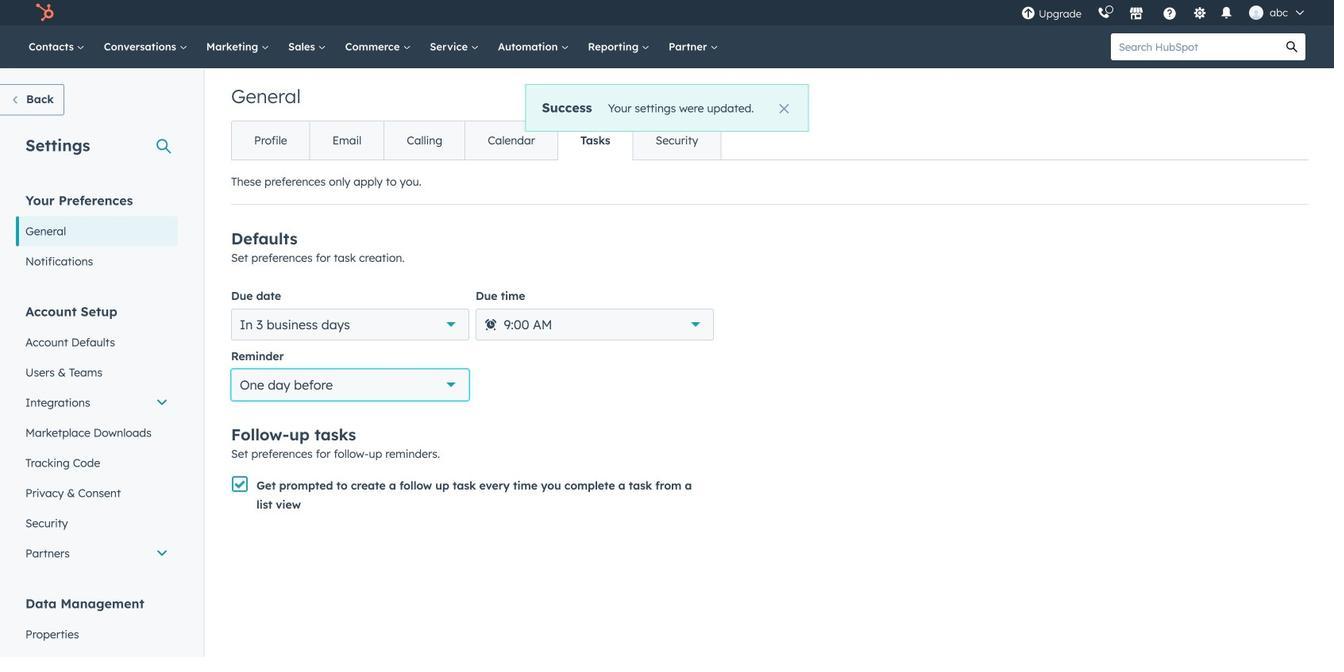 Task type: describe. For each thing, give the bounding box(es) containing it.
marketplaces image
[[1130, 7, 1144, 21]]

data management element
[[16, 596, 178, 658]]

close image
[[780, 104, 789, 114]]

garebear orlando image
[[1250, 6, 1264, 20]]



Task type: locate. For each thing, give the bounding box(es) containing it.
Search HubSpot search field
[[1112, 33, 1279, 60]]

your preferences element
[[16, 192, 178, 277]]

navigation
[[231, 121, 722, 161]]

account setup element
[[16, 303, 178, 569]]

alert
[[526, 84, 809, 132]]

menu
[[1014, 0, 1316, 25]]



Task type: vqa. For each thing, say whether or not it's contained in the screenshot.
Connect for Chat
no



